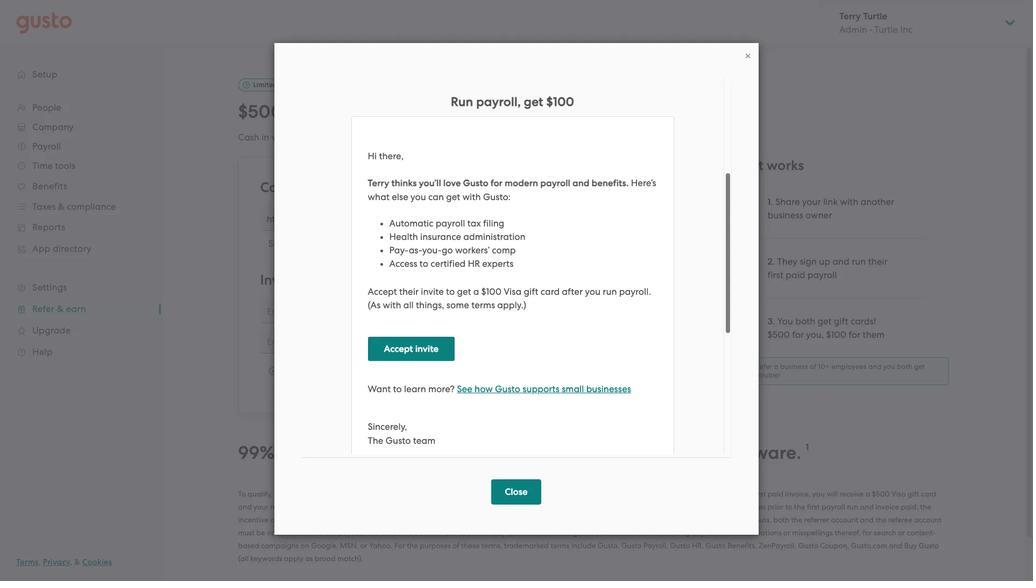 Task type: locate. For each thing, give the bounding box(es) containing it.
employees
[[832, 363, 867, 371], [730, 503, 766, 511]]

gusto down including
[[670, 541, 691, 550]]

more up promotion
[[710, 503, 728, 511]]

small-
[[528, 442, 581, 464]]

2 horizontal spatial both
[[897, 363, 913, 371]]

0 horizontal spatial receive
[[309, 503, 333, 511]]

0 vertical spatial gift
[[834, 316, 849, 327]]

get inside "3 . you both get gift cards! $500 for you, $100 for them"
[[818, 316, 832, 327]]

run left their
[[852, 256, 866, 267]]

terms
[[559, 503, 578, 511], [551, 541, 570, 550]]

run left one
[[486, 490, 497, 498]]

1 horizontal spatial must
[[317, 490, 334, 498]]

2 vertical spatial more
[[710, 503, 728, 511]]

0 horizontal spatial must
[[238, 528, 255, 537]]

coupon,
[[821, 541, 849, 550]]

2 horizontal spatial $500
[[872, 490, 890, 498]]

trademarked down in at the bottom right of the page
[[590, 528, 635, 537]]

0 vertical spatial be
[[644, 515, 653, 524]]

limited
[[253, 81, 278, 89]]

time up google,
[[308, 528, 323, 537]]

0 vertical spatial employees
[[832, 363, 867, 371]]

0 horizontal spatial get
[[818, 316, 832, 327]]

order
[[615, 515, 633, 524]]

account up content-
[[915, 515, 942, 524]]

0 horizontal spatial paid
[[542, 490, 557, 498]]

2 increase from the left
[[547, 515, 575, 524]]

cash
[[238, 132, 259, 143]]

$100 inside "3 . you both get gift cards! $500 for you, $100 for them"
[[827, 329, 847, 340]]

terms down advertising on the right bottom of page
[[551, 541, 570, 550]]

2 horizontal spatial in
[[508, 442, 524, 464]]

terms down payrolls.
[[559, 503, 578, 511]]

payroll,
[[644, 541, 669, 550]]

referee's
[[724, 490, 752, 498]]

close document
[[275, 43, 759, 535]]

to right 'pursuant'
[[530, 503, 537, 511]]

0 horizontal spatial if
[[452, 503, 457, 511]]

your down within
[[598, 503, 613, 511]]

advertising
[[540, 528, 578, 537]]

open
[[267, 528, 285, 537]]

close button
[[492, 480, 542, 505]]

1 horizontal spatial by
[[395, 490, 403, 498]]

card
[[921, 490, 937, 498]]

visa up paid,
[[892, 490, 906, 498]]

gift up paid,
[[908, 490, 920, 498]]

2x list
[[723, 179, 949, 385]]

0 horizontal spatial more
[[522, 490, 540, 498]]

sign right they
[[800, 256, 817, 267]]

1 vertical spatial terms,
[[482, 541, 503, 550]]

yahoo.
[[369, 541, 393, 550]]

1 horizontal spatial of
[[698, 490, 705, 498]]

and down additionally,
[[420, 515, 433, 524]]

3
[[768, 316, 773, 327]]

share
[[776, 196, 800, 207], [268, 238, 293, 249]]

to right "order"
[[635, 515, 642, 524]]

0 vertical spatial link
[[396, 179, 418, 196]]

1 vertical spatial employees
[[730, 503, 766, 511]]

share down works at the right top of page
[[776, 196, 800, 207]]

0 vertical spatial terms,
[[637, 528, 658, 537]]

link inside 1 . share your link with another business owner
[[824, 196, 838, 207]]

gift inside "3 . you both get gift cards! $500 for you, $100 for them"
[[834, 316, 849, 327]]

1 vertical spatial terms
[[551, 541, 570, 550]]

your right when
[[297, 132, 316, 143]]

your up pay-
[[491, 515, 506, 524]]

these up advertising on the right bottom of page
[[539, 503, 558, 511]]

you
[[778, 316, 794, 327], [405, 528, 418, 537]]

link up owner
[[824, 196, 838, 207]]

0 vertical spatial sign
[[800, 256, 817, 267]]

your left the referee's
[[707, 490, 722, 498]]

or right one
[[513, 490, 520, 498]]

of down participate
[[453, 541, 460, 550]]

0 vertical spatial terms
[[559, 503, 578, 511]]

be left 'open'
[[256, 528, 265, 537]]

another
[[861, 196, 895, 207]]

2 horizontal spatial link
[[824, 196, 838, 207]]

1 horizontal spatial if
[[484, 132, 490, 143]]

1 horizontal spatial both
[[796, 316, 816, 327]]

up up payouts
[[351, 490, 360, 498]]

0 horizontal spatial these
[[462, 541, 480, 550]]

$100 inside to qualify, your referee must sign up for gusto by january 31st, 2024 and run one or more paid payrolls. within thirty (30) calendar days of your referee's first paid invoice, you will receive a $500 visa gift card and your referee will receive a $100 visa gift card. additionally, if you qualify pursuant to these terms and your referee onboards ten (10) or more employees prior to the first payroll run and invoice paid, the incentive offered to you above will increase to $1,000 and the incentive for your referee will increase to $200. in order to be eligible for the promotion payouts, both the referrer account and the referee account must be open at the time the payouts are issued. you cannot participate in pay-per-click advertising on trademarked terms, including any derivations, variations or misspellings thereof, for search or content- based campaigns on google, msn, or yahoo. for the purposes of these terms, trademarked terms include gusto, gusto payroll, gusto hr, gusto benefits, zenpayroll, gusto coupon, gusto.com and buy gusto (all keywords apply as broad match).
[[342, 503, 358, 511]]

1 vertical spatial if
[[452, 503, 457, 511]]

0 vertical spatial a
[[774, 363, 779, 371]]

1 , from the left
[[39, 558, 41, 567]]

or up buy
[[898, 528, 905, 537]]

payouts,
[[743, 515, 772, 524]]

double!
[[756, 371, 781, 379]]

0 horizontal spatial ,
[[39, 558, 41, 567]]

.
[[771, 196, 773, 207], [773, 256, 775, 267], [773, 316, 775, 327]]

them inside "3 . you both get gift cards! $500 for you, $100 for them"
[[863, 329, 885, 340]]

2 horizontal spatial gift
[[908, 490, 920, 498]]

first down the 2
[[768, 270, 784, 280]]

or right '(10)'
[[701, 503, 708, 511]]

payroll
[[808, 270, 837, 280], [657, 442, 717, 464], [822, 503, 846, 511]]

cookies button
[[82, 556, 112, 569]]

up for 99% satisfaction. highest score in small-business payroll software. 1
[[351, 490, 360, 498]]

sign up above
[[336, 490, 349, 498]]

more right 10
[[631, 132, 653, 143]]

terms
[[16, 558, 39, 567]]

by inside to qualify, your referee must sign up for gusto by january 31st, 2024 and run one or more paid payrolls. within thirty (30) calendar days of your referee's first paid invoice, you will receive a $500 visa gift card and your referee will receive a $100 visa gift card. additionally, if you qualify pursuant to these terms and your referee onboards ten (10) or more employees prior to the first payroll run and invoice paid, the incentive offered to you above will increase to $1,000 and the incentive for your referee will increase to $200. in order to be eligible for the promotion payouts, both the referrer account and the referee account must be open at the time the payouts are issued. you cannot participate in pay-per-click advertising on trademarked terms, including any derivations, variations or misspellings thereof, for search or content- based campaigns on google, msn, or yahoo. for the purposes of these terms, trademarked terms include gusto, gusto payroll, gusto hr, gusto benefits, zenpayroll, gusto coupon, gusto.com and buy gusto (all keywords apply as broad match).
[[395, 490, 403, 498]]

participate
[[445, 528, 483, 537]]

sign inside to qualify, your referee must sign up for gusto by january 31st, 2024 and run one or more paid payrolls. within thirty (30) calendar days of your referee's first paid invoice, you will receive a $500 visa gift card and your referee will receive a $100 visa gift card. additionally, if you qualify pursuant to these terms and your referee onboards ten (10) or more employees prior to the first payroll run and invoice paid, the incentive offered to you above will increase to $1,000 and the incentive for your referee will increase to $200. in order to be eligible for the promotion payouts, both the referrer account and the referee account must be open at the time the payouts are issued. you cannot participate in pay-per-click advertising on trademarked terms, including any derivations, variations or misspellings thereof, for search or content- based campaigns on google, msn, or yahoo. for the purposes of these terms, trademarked terms include gusto, gusto payroll, gusto hr, gusto benefits, zenpayroll, gusto coupon, gusto.com and buy gusto (all keywords apply as broad match).
[[336, 490, 349, 498]]

1 horizontal spatial sign
[[800, 256, 817, 267]]

1 right an illustration of a heart 'image'
[[768, 196, 771, 208]]

0 horizontal spatial $500
[[238, 101, 283, 123]]

more up 'pursuant'
[[522, 490, 540, 498]]

the up search
[[876, 515, 887, 524]]

$500 up invoice
[[872, 490, 890, 498]]

and up 'qualify'
[[470, 490, 484, 498]]

2 horizontal spatial paid
[[786, 270, 806, 280]]

0 horizontal spatial account
[[831, 515, 859, 524]]

by right invite
[[299, 272, 315, 288]]

paid down they
[[786, 270, 806, 280]]

or right 10
[[620, 132, 629, 143]]

include
[[572, 541, 596, 550]]

a up gusto.com
[[866, 490, 871, 498]]

Enter email address email field
[[260, 300, 680, 323], [260, 330, 680, 354]]

terms,
[[637, 528, 658, 537], [482, 541, 503, 550]]

(30)
[[633, 490, 647, 498]]

gusto.
[[402, 132, 430, 143]]

gusto
[[373, 490, 393, 498], [622, 541, 642, 550], [670, 541, 691, 550], [706, 541, 726, 550], [799, 541, 819, 550], [919, 541, 939, 550]]

. inside 2 . they sign up and run their first paid payroll
[[773, 256, 775, 267]]

1 incentive from the left
[[238, 515, 269, 524]]

you, inside "3 . you both get gift cards! $500 for you, $100 for them"
[[807, 329, 824, 340]]

0 horizontal spatial first
[[754, 490, 766, 498]]

employees inside refer a business of 10+ employees and you both get double!
[[832, 363, 867, 371]]

paid inside 2 . they sign up and run their first paid payroll
[[786, 270, 806, 280]]

a up above
[[335, 503, 340, 511]]

you inside to qualify, your referee must sign up for gusto by january 31st, 2024 and run one or more paid payrolls. within thirty (30) calendar days of your referee's first paid invoice, you will receive a $500 visa gift card and your referee will receive a $100 visa gift card. additionally, if you qualify pursuant to these terms and your referee onboards ten (10) or more employees prior to the first payroll run and invoice paid, the incentive offered to you above will increase to $1,000 and the incentive for your referee will increase to $200. in order to be eligible for the promotion payouts, both the referrer account and the referee account must be open at the time the payouts are issued. you cannot participate in pay-per-click advertising on trademarked terms, including any derivations, variations or misspellings thereof, for search or content- based campaigns on google, msn, or yahoo. for the purposes of these terms, trademarked terms include gusto, gusto payroll, gusto hr, gusto benefits, zenpayroll, gusto coupon, gusto.com and buy gusto (all keywords apply as broad match).
[[405, 528, 418, 537]]

first up referrer
[[808, 503, 820, 511]]

0 horizontal spatial you
[[405, 528, 418, 537]]

in left pay-
[[485, 528, 491, 537]]

0 vertical spatial first
[[768, 270, 784, 280]]

$1,000
[[395, 515, 418, 524]]

gift left cards!
[[834, 316, 849, 327]]

0 horizontal spatial share
[[268, 238, 293, 249]]

offered
[[270, 515, 295, 524]]

2 horizontal spatial up
[[819, 256, 831, 267]]

you right 3
[[778, 316, 794, 327]]

&
[[74, 558, 80, 567]]

above
[[320, 515, 341, 524]]

link left on:
[[311, 238, 326, 249]]

increase up are
[[356, 515, 385, 524]]

1 account from the left
[[831, 515, 859, 524]]

2 vertical spatial $500
[[872, 490, 890, 498]]

cookies
[[82, 558, 112, 567]]

1 horizontal spatial first
[[768, 270, 784, 280]]

0 vertical spatial trademarked
[[590, 528, 635, 537]]

. inside "3 . you both get gift cards! $500 for you, $100 for them"
[[773, 316, 775, 327]]

0 horizontal spatial in
[[262, 132, 269, 143]]

gift
[[834, 316, 849, 327], [908, 490, 920, 498], [375, 503, 387, 511]]

january
[[405, 490, 433, 498]]

days
[[681, 490, 697, 498]]

visa
[[892, 490, 906, 498], [359, 503, 374, 511]]

if down 2024
[[452, 503, 457, 511]]

1 horizontal spatial time
[[308, 528, 323, 537]]

you inside refer a business of 10+ employees and you both get double!
[[884, 363, 896, 371]]

terms, down pay-
[[482, 541, 503, 550]]

payroll up referrer
[[822, 503, 846, 511]]

$100
[[356, 101, 397, 123], [827, 329, 847, 340], [342, 503, 358, 511]]

1
[[768, 196, 771, 208], [806, 442, 809, 453]]

an illustration of a handshake image
[[729, 255, 756, 282]]

and
[[296, 179, 322, 196], [833, 256, 850, 267], [869, 363, 882, 371], [470, 490, 484, 498], [238, 503, 252, 511], [861, 503, 874, 511], [420, 515, 433, 524], [861, 515, 874, 524], [889, 541, 903, 550]]

0 vertical spatial of
[[810, 363, 817, 371]]

business
[[553, 132, 589, 143], [768, 210, 804, 221], [781, 363, 808, 371], [581, 442, 652, 464]]

you down $1,000
[[405, 528, 418, 537]]

1 horizontal spatial be
[[644, 515, 653, 524]]

of
[[810, 363, 817, 371], [698, 490, 705, 498], [453, 541, 460, 550]]

receive up above
[[309, 503, 333, 511]]

$500 down 3
[[768, 329, 790, 340]]

to up issued.
[[386, 515, 393, 524]]

0 horizontal spatial both
[[774, 515, 790, 524]]

business left owner
[[768, 210, 804, 221]]

based
[[238, 541, 259, 550]]

1 vertical spatial of
[[698, 490, 705, 498]]

2 vertical spatial .
[[773, 316, 775, 327]]

0 horizontal spatial increase
[[356, 515, 385, 524]]

a up double!
[[774, 363, 779, 371]]

share up invite
[[268, 238, 293, 249]]

31st,
[[435, 490, 449, 498]]

1 vertical spatial link
[[824, 196, 838, 207]]

1 horizontal spatial share
[[776, 196, 800, 207]]

1 vertical spatial be
[[256, 528, 265, 537]]

of right days
[[698, 490, 705, 498]]

software.
[[721, 442, 802, 464]]

these down participate
[[462, 541, 480, 550]]

0 vertical spatial payroll
[[808, 270, 837, 280]]

at
[[286, 528, 294, 537]]

up inside to qualify, your referee must sign up for gusto by january 31st, 2024 and run one or more paid payrolls. within thirty (30) calendar days of your referee's first paid invoice, you will receive a $500 visa gift card and your referee will receive a $100 visa gift card. additionally, if you qualify pursuant to these terms and your referee onboards ten (10) or more employees prior to the first payroll run and invoice paid, the incentive offered to you above will increase to $1,000 and the incentive for your referee will increase to $200. in order to be eligible for the promotion payouts, both the referrer account and the referee account must be open at the time the payouts are issued. you cannot participate in pay-per-click advertising on trademarked terms, including any derivations, variations or misspellings thereof, for search or content- based campaigns on google, msn, or yahoo. for the purposes of these terms, trademarked terms include gusto, gusto payroll, gusto hr, gusto benefits, zenpayroll, gusto coupon, gusto.com and buy gusto (all keywords apply as broad match).
[[351, 490, 360, 498]]

run inside 2 . they sign up and run their first paid payroll
[[852, 256, 866, 267]]

by up card. at the left bottom
[[395, 490, 403, 498]]

1 inside 99% satisfaction. highest score in small-business payroll software. 1
[[806, 442, 809, 453]]

$500 inside to qualify, your referee must sign up for gusto by january 31st, 2024 and run one or more paid payrolls. within thirty (30) calendar days of your referee's first paid invoice, you will receive a $500 visa gift card and your referee will receive a $100 visa gift card. additionally, if you qualify pursuant to these terms and your referee onboards ten (10) or more employees prior to the first payroll run and invoice paid, the incentive offered to you above will increase to $1,000 and the incentive for your referee will increase to $200. in order to be eligible for the promotion payouts, both the referrer account and the referee account must be open at the time the payouts are issued. you cannot participate in pay-per-click advertising on trademarked terms, including any derivations, variations or misspellings thereof, for search or content- based campaigns on google, msn, or yahoo. for the purposes of these terms, trademarked terms include gusto, gusto payroll, gusto hr, gusto benefits, zenpayroll, gusto coupon, gusto.com and buy gusto (all keywords apply as broad match).
[[872, 490, 890, 498]]

referral
[[318, 132, 349, 143]]

gusto down content-
[[919, 541, 939, 550]]

0 horizontal spatial of
[[453, 541, 460, 550]]

0 vertical spatial .
[[771, 196, 773, 207]]

you inside "3 . you both get gift cards! $500 for you, $100 for them"
[[778, 316, 794, 327]]

how it works
[[723, 157, 804, 174]]

trademarked down click
[[504, 541, 549, 550]]

. inside 1 . share your link with another business owner
[[771, 196, 773, 207]]

$100 up payouts
[[342, 503, 358, 511]]

them left the (or
[[430, 101, 474, 123]]

0 vertical spatial enter email address email field
[[260, 300, 680, 323]]

1 horizontal spatial account
[[915, 515, 942, 524]]

first inside 2 . they sign up and run their first paid payroll
[[768, 270, 784, 280]]

module__icon___go7vc image
[[744, 52, 753, 60], [666, 307, 675, 315], [666, 337, 675, 345], [268, 367, 277, 376]]

0 horizontal spatial visa
[[359, 503, 374, 511]]

1 horizontal spatial gift
[[834, 316, 849, 327]]

to down and
[[577, 515, 584, 524]]

1 vertical spatial time
[[308, 528, 323, 537]]

you,
[[316, 101, 352, 123], [807, 329, 824, 340]]

1 horizontal spatial incentive
[[448, 515, 478, 524]]

gusto up card. at the left bottom
[[373, 490, 393, 498]]

any
[[692, 528, 705, 537]]

1 horizontal spatial you
[[778, 316, 794, 327]]

up right they
[[819, 256, 831, 267]]

1 vertical spatial on
[[301, 541, 309, 550]]

1 horizontal spatial link
[[396, 179, 418, 196]]

per-
[[509, 528, 524, 537]]

0 horizontal spatial them
[[430, 101, 474, 123]]

employees inside to qualify, your referee must sign up for gusto by january 31st, 2024 and run one or more paid payrolls. within thirty (30) calendar days of your referee's first paid invoice, you will receive a $500 visa gift card and your referee will receive a $100 visa gift card. additionally, if you qualify pursuant to these terms and your referee onboards ten (10) or more employees prior to the first payroll run and invoice paid, the incentive offered to you above will increase to $1,000 and the incentive for your referee will increase to $200. in order to be eligible for the promotion payouts, both the referrer account and the referee account must be open at the time the payouts are issued. you cannot participate in pay-per-click advertising on trademarked terms, including any derivations, variations or misspellings thereof, for search or content- based campaigns on google, msn, or yahoo. for the purposes of these terms, trademarked terms include gusto, gusto payroll, gusto hr, gusto benefits, zenpayroll, gusto coupon, gusto.com and buy gusto (all keywords apply as broad match).
[[730, 503, 766, 511]]

payroll up days
[[657, 442, 717, 464]]

0 horizontal spatial a
[[335, 503, 340, 511]]

increase up advertising on the right bottom of page
[[547, 515, 575, 524]]

10+
[[819, 363, 830, 371]]

in right score
[[508, 442, 524, 464]]

1 horizontal spatial in
[[485, 528, 491, 537]]

match).
[[337, 554, 363, 563]]

$100 up 10+
[[827, 329, 847, 340]]

eligible
[[655, 515, 679, 524]]

None field
[[260, 207, 603, 231]]

2 vertical spatial a
[[335, 503, 340, 511]]

these
[[539, 503, 558, 511], [462, 541, 480, 550]]

paid up prior on the right of page
[[768, 490, 784, 498]]

1 vertical spatial get
[[915, 363, 925, 371]]

and down cards!
[[869, 363, 882, 371]]

incentive up participate
[[448, 515, 478, 524]]

0 horizontal spatial on
[[301, 541, 309, 550]]

0 vertical spatial more
[[631, 132, 653, 143]]

1 horizontal spatial ,
[[70, 558, 72, 567]]

signs
[[351, 132, 372, 143]]

up inside 2 . they sign up and run their first paid payroll
[[819, 256, 831, 267]]

receive up thereof,
[[840, 490, 864, 498]]

time left offer
[[279, 81, 294, 89]]

or up zenpayroll,
[[784, 528, 791, 537]]

link for share
[[824, 196, 838, 207]]

link down gusto. on the left of the page
[[396, 179, 418, 196]]

trademarked
[[590, 528, 635, 537], [504, 541, 549, 550]]

0 horizontal spatial terms,
[[482, 541, 503, 550]]

up
[[375, 132, 386, 143], [819, 256, 831, 267], [351, 490, 360, 498]]

module__icon___go7vc image inside 'close' document
[[744, 52, 753, 60]]

1 increase from the left
[[356, 515, 385, 524]]

or
[[620, 132, 629, 143], [513, 490, 520, 498], [701, 503, 708, 511], [784, 528, 791, 537], [898, 528, 905, 537], [360, 541, 367, 550]]

first
[[768, 270, 784, 280], [754, 490, 766, 498], [808, 503, 820, 511]]

both inside "3 . you both get gift cards! $500 for you, $100 for them"
[[796, 316, 816, 327]]

payroll up "3 . you both get gift cards! $500 for you, $100 for them"
[[808, 270, 837, 280]]

2 horizontal spatial of
[[810, 363, 817, 371]]

up right signs
[[375, 132, 386, 143]]

0 vertical spatial these
[[539, 503, 558, 511]]

you
[[884, 363, 896, 371], [813, 490, 825, 498], [458, 503, 471, 511], [306, 515, 318, 524]]

1 vertical spatial receive
[[309, 503, 333, 511]]

1 vertical spatial .
[[773, 256, 775, 267]]

$200.
[[586, 515, 605, 524]]

you, up referral
[[316, 101, 352, 123]]

0 horizontal spatial 1
[[768, 196, 771, 208]]

prior
[[768, 503, 784, 511]]

0 horizontal spatial employees
[[730, 503, 766, 511]]

sign inside 2 . they sign up and run their first paid payroll
[[800, 256, 817, 267]]

receive
[[840, 490, 864, 498], [309, 503, 333, 511]]

2 vertical spatial first
[[808, 503, 820, 511]]

linkedin button
[[419, 238, 458, 249]]

calendar
[[648, 490, 679, 498]]

in
[[262, 132, 269, 143], [508, 442, 524, 464], [485, 528, 491, 537]]

1 vertical spatial you
[[405, 528, 418, 537]]

up for $100
[[375, 132, 386, 143]]

paid left payrolls.
[[542, 490, 557, 498]]

they
[[778, 256, 798, 267]]

your up owner
[[803, 196, 821, 207]]

gusto down misspellings
[[799, 541, 819, 550]]

2 vertical spatial payroll
[[822, 503, 846, 511]]

account
[[831, 515, 859, 524], [915, 515, 942, 524]]

1 horizontal spatial you,
[[807, 329, 824, 340]]

share inside 1 . share your link with another business owner
[[776, 196, 800, 207]]

first right the referee's
[[754, 490, 766, 498]]

has
[[591, 132, 606, 143]]

0 horizontal spatial sign
[[336, 490, 349, 498]]

incentive
[[238, 515, 269, 524], [448, 515, 478, 524]]

for
[[287, 101, 311, 123], [401, 101, 425, 123], [388, 132, 400, 143], [792, 329, 804, 340], [849, 329, 861, 340], [362, 490, 371, 498], [480, 515, 490, 524], [681, 515, 691, 524], [863, 528, 872, 537]]



Task type: describe. For each thing, give the bounding box(es) containing it.
refer
[[756, 363, 773, 371]]

gusto down derivations,
[[706, 541, 726, 550]]

. for 1
[[771, 196, 773, 207]]

if your referral's business has 10 or more employees.
[[482, 132, 703, 143]]

1 vertical spatial a
[[866, 490, 871, 498]]

your right qualify,
[[275, 490, 290, 498]]

msn,
[[340, 541, 359, 550]]

2 enter email address email field from the top
[[260, 330, 680, 354]]

1 horizontal spatial paid
[[768, 490, 784, 498]]

the down above
[[325, 528, 336, 537]]

card.
[[389, 503, 406, 511]]

double!)
[[506, 101, 577, 123]]

1 vertical spatial run
[[486, 490, 497, 498]]

0 vertical spatial must
[[317, 490, 334, 498]]

get inside refer a business of 10+ employees and you both get double!
[[915, 363, 925, 371]]

payroll inside to qualify, your referee must sign up for gusto by january 31st, 2024 and run one or more paid payrolls. within thirty (30) calendar days of your referee's first paid invoice, you will receive a $500 visa gift card and your referee will receive a $100 visa gift card. additionally, if you qualify pursuant to these terms and your referee onboards ten (10) or more employees prior to the first payroll run and invoice paid, the incentive offered to you above will increase to $1,000 and the incentive for your referee will increase to $200. in order to be eligible for the promotion payouts, both the referrer account and the referee account must be open at the time the payouts are issued. you cannot participate in pay-per-click advertising on trademarked terms, including any derivations, variations or misspellings thereof, for search or content- based campaigns on google, msn, or yahoo. for the purposes of these terms, trademarked terms include gusto, gusto payroll, gusto hr, gusto benefits, zenpayroll, gusto coupon, gusto.com and buy gusto (all keywords apply as broad match).
[[822, 503, 846, 511]]

to
[[238, 490, 246, 498]]

the left on:
[[295, 238, 309, 249]]

and
[[580, 503, 596, 511]]

link for share
[[396, 179, 418, 196]]

0 vertical spatial $500
[[238, 101, 283, 123]]

payrolls.
[[559, 490, 588, 498]]

invite by email
[[260, 272, 354, 288]]

payouts
[[338, 528, 366, 537]]

content-
[[907, 528, 936, 537]]

account menu element
[[826, 0, 1017, 46]]

an illustration of a gift image
[[729, 315, 756, 341]]

the left referrer
[[792, 515, 803, 524]]

or right msn,
[[360, 541, 367, 550]]

0 vertical spatial time
[[279, 81, 294, 89]]

your inside 1 . share your link with another business owner
[[803, 196, 821, 207]]

your down qualify,
[[254, 503, 269, 511]]

employees.
[[655, 132, 703, 143]]

facebook
[[345, 239, 382, 249]]

onboards
[[640, 503, 673, 511]]

business up thirty
[[581, 442, 652, 464]]

apply
[[284, 554, 304, 563]]

1 horizontal spatial visa
[[892, 490, 906, 498]]

how
[[723, 157, 752, 174]]

and left buy
[[889, 541, 903, 550]]

in inside to qualify, your referee must sign up for gusto by january 31st, 2024 and run one or more paid payrolls. within thirty (30) calendar days of your referee's first paid invoice, you will receive a $500 visa gift card and your referee will receive a $100 visa gift card. additionally, if you qualify pursuant to these terms and your referee onboards ten (10) or more employees prior to the first payroll run and invoice paid, the incentive offered to you above will increase to $1,000 and the incentive for your referee will increase to $200. in order to be eligible for the promotion payouts, both the referrer account and the referee account must be open at the time the payouts are issued. you cannot participate in pay-per-click advertising on trademarked terms, including any derivations, variations or misspellings thereof, for search or content- based campaigns on google, msn, or yahoo. for the purposes of these terms, trademarked terms include gusto, gusto payroll, gusto hr, gusto benefits, zenpayroll, gusto coupon, gusto.com and buy gusto (all keywords apply as broad match).
[[485, 528, 491, 537]]

the down invoice,
[[795, 503, 806, 511]]

zenpayroll,
[[759, 541, 797, 550]]

1 vertical spatial payroll
[[657, 442, 717, 464]]

1 vertical spatial gift
[[908, 490, 920, 498]]

to right prior on the right of page
[[786, 503, 793, 511]]

twitter
[[390, 239, 415, 249]]

business inside 1 . share your link with another business owner
[[768, 210, 804, 221]]

1 vertical spatial first
[[754, 490, 766, 498]]

one
[[499, 490, 512, 498]]

and inside 2 . they sign up and run their first paid payroll
[[833, 256, 850, 267]]

referrer
[[804, 515, 830, 524]]

your right share
[[364, 179, 392, 196]]

2 , from the left
[[70, 558, 72, 567]]

on:
[[328, 238, 341, 249]]

facebook button
[[341, 238, 386, 249]]

if inside to qualify, your referee must sign up for gusto by january 31st, 2024 and run one or more paid payrolls. within thirty (30) calendar days of your referee's first paid invoice, you will receive a $500 visa gift card and your referee will receive a $100 visa gift card. additionally, if you qualify pursuant to these terms and your referee onboards ten (10) or more employees prior to the first payroll run and invoice paid, the incentive offered to you above will increase to $1,000 and the incentive for your referee will increase to $200. in order to be eligible for the promotion payouts, both the referrer account and the referee account must be open at the time the payouts are issued. you cannot participate in pay-per-click advertising on trademarked terms, including any derivations, variations or misspellings thereof, for search or content- based campaigns on google, msn, or yahoo. for the purposes of these terms, trademarked terms include gusto, gusto payroll, gusto hr, gusto benefits, zenpayroll, gusto coupon, gusto.com and buy gusto (all keywords apply as broad match).
[[452, 503, 457, 511]]

your down the (or
[[492, 132, 511, 143]]

qualify,
[[248, 490, 273, 498]]

to right offered at left bottom
[[297, 515, 304, 524]]

0 vertical spatial on
[[580, 528, 589, 537]]

0 horizontal spatial link
[[311, 238, 326, 249]]

(all
[[238, 554, 249, 563]]

privacy
[[43, 558, 70, 567]]

0 horizontal spatial gift
[[375, 503, 387, 511]]

when
[[272, 132, 295, 143]]

the right "at"
[[295, 528, 307, 537]]

1 inside 1 . share your link with another business owner
[[768, 196, 771, 208]]

(10)
[[688, 503, 700, 511]]

email
[[318, 272, 354, 288]]

invite
[[260, 272, 296, 288]]

with
[[840, 196, 859, 207]]

thirty
[[613, 490, 631, 498]]

payroll inside 2 . they sign up and run their first paid payroll
[[808, 270, 837, 280]]

issued.
[[381, 528, 404, 537]]

and right copy
[[296, 179, 322, 196]]

gusto.com
[[851, 541, 888, 550]]

0 horizontal spatial trademarked
[[504, 541, 549, 550]]

paid,
[[901, 503, 919, 511]]

the down card
[[921, 503, 932, 511]]

$500 for you, $100 for them (or double!)
[[238, 101, 577, 123]]

pay-
[[493, 528, 509, 537]]

pursuant
[[498, 503, 529, 511]]

2 incentive from the left
[[448, 515, 478, 524]]

0 vertical spatial by
[[299, 272, 315, 288]]

cash in when your referral signs up for gusto.
[[238, 132, 430, 143]]

buy
[[905, 541, 917, 550]]

their
[[869, 256, 888, 267]]

of inside refer a business of 10+ employees and you both get double!
[[810, 363, 817, 371]]

gusto,
[[598, 541, 620, 550]]

0 vertical spatial them
[[430, 101, 474, 123]]

in
[[607, 515, 613, 524]]

2 vertical spatial run
[[847, 503, 859, 511]]

2 vertical spatial of
[[453, 541, 460, 550]]

10
[[608, 132, 617, 143]]

and left invoice
[[861, 503, 874, 511]]

invoice,
[[786, 490, 811, 498]]

keywords
[[251, 554, 282, 563]]

thereof,
[[835, 528, 861, 537]]

the right for
[[407, 541, 418, 550]]

1 vertical spatial share
[[268, 238, 293, 249]]

and down the to
[[238, 503, 252, 511]]

both inside refer a business of 10+ employees and you both get double!
[[897, 363, 913, 371]]

owner
[[806, 210, 833, 221]]

highest
[[390, 442, 455, 464]]

$500 inside "3 . you both get gift cards! $500 for you, $100 for them"
[[768, 329, 790, 340]]

both inside to qualify, your referee must sign up for gusto by january 31st, 2024 and run one or more paid payrolls. within thirty (30) calendar days of your referee's first paid invoice, you will receive a $500 visa gift card and your referee will receive a $100 visa gift card. additionally, if you qualify pursuant to these terms and your referee onboards ten (10) or more employees prior to the first payroll run and invoice paid, the incentive offered to you above will increase to $1,000 and the incentive for your referee will increase to $200. in order to be eligible for the promotion payouts, both the referrer account and the referee account must be open at the time the payouts are issued. you cannot participate in pay-per-click advertising on trademarked terms, including any derivations, variations or misspellings thereof, for search or content- based campaigns on google, msn, or yahoo. for the purposes of these terms, trademarked terms include gusto, gusto payroll, gusto hr, gusto benefits, zenpayroll, gusto coupon, gusto.com and buy gusto (all keywords apply as broad match).
[[774, 515, 790, 524]]

misspellings
[[793, 528, 833, 537]]

twitter button
[[386, 238, 419, 249]]

1 vertical spatial more
[[522, 490, 540, 498]]

cards!
[[851, 316, 876, 327]]

0 horizontal spatial be
[[256, 528, 265, 537]]

1 enter email address email field from the top
[[260, 300, 680, 323]]

1 horizontal spatial trademarked
[[590, 528, 635, 537]]

terms , privacy , & cookies
[[16, 558, 112, 567]]

and up thereof,
[[861, 515, 874, 524]]

as
[[305, 554, 313, 563]]

1 vertical spatial these
[[462, 541, 480, 550]]

business inside refer a business of 10+ employees and you both get double!
[[781, 363, 808, 371]]

3 . you both get gift cards! $500 for you, $100 for them
[[768, 316, 885, 340]]

home image
[[16, 12, 72, 34]]

broad
[[315, 554, 336, 563]]

search
[[874, 528, 897, 537]]

hr,
[[692, 541, 704, 550]]

1 horizontal spatial terms,
[[637, 528, 658, 537]]

an illustration of a heart image
[[729, 195, 756, 222]]

gusto right gusto,
[[622, 541, 642, 550]]

and inside refer a business of 10+ employees and you both get double!
[[869, 363, 882, 371]]

2x
[[728, 360, 749, 382]]

. for 2
[[773, 256, 775, 267]]

referral's
[[514, 132, 551, 143]]

1 horizontal spatial receive
[[840, 490, 864, 498]]

it
[[755, 157, 764, 174]]

a inside refer a business of 10+ employees and you both get double!
[[774, 363, 779, 371]]

the up cannot
[[435, 515, 446, 524]]

the up any
[[692, 515, 703, 524]]

offer
[[296, 81, 312, 89]]

time inside to qualify, your referee must sign up for gusto by january 31st, 2024 and run one or more paid payrolls. within thirty (30) calendar days of your referee's first paid invoice, you will receive a $500 visa gift card and your referee will receive a $100 visa gift card. additionally, if you qualify pursuant to these terms and your referee onboards ten (10) or more employees prior to the first payroll run and invoice paid, the incentive offered to you above will increase to $1,000 and the incentive for your referee will increase to $200. in order to be eligible for the promotion payouts, both the referrer account and the referee account must be open at the time the payouts are issued. you cannot participate in pay-per-click advertising on trademarked terms, including any derivations, variations or misspellings thereof, for search or content- based campaigns on google, msn, or yahoo. for the purposes of these terms, trademarked terms include gusto, gusto payroll, gusto hr, gusto benefits, zenpayroll, gusto coupon, gusto.com and buy gusto (all keywords apply as broad match).
[[308, 528, 323, 537]]

click
[[524, 528, 538, 537]]

2 account from the left
[[915, 515, 942, 524]]

benefits,
[[728, 541, 757, 550]]

0 vertical spatial in
[[262, 132, 269, 143]]

0 vertical spatial $100
[[356, 101, 397, 123]]

refer a business of 10+ employees and you both get double!
[[756, 363, 925, 379]]

1 vertical spatial visa
[[359, 503, 374, 511]]

terms link
[[16, 558, 39, 567]]

ten
[[675, 503, 686, 511]]

business left has
[[553, 132, 589, 143]]

copy and share your link
[[260, 179, 418, 196]]

works
[[767, 157, 804, 174]]

within
[[589, 490, 612, 498]]

for
[[395, 541, 405, 550]]

1 horizontal spatial these
[[539, 503, 558, 511]]

2 horizontal spatial first
[[808, 503, 820, 511]]

0 horizontal spatial you,
[[316, 101, 352, 123]]

google,
[[311, 541, 338, 550]]



Task type: vqa. For each thing, say whether or not it's contained in the screenshot.
'$500'
yes



